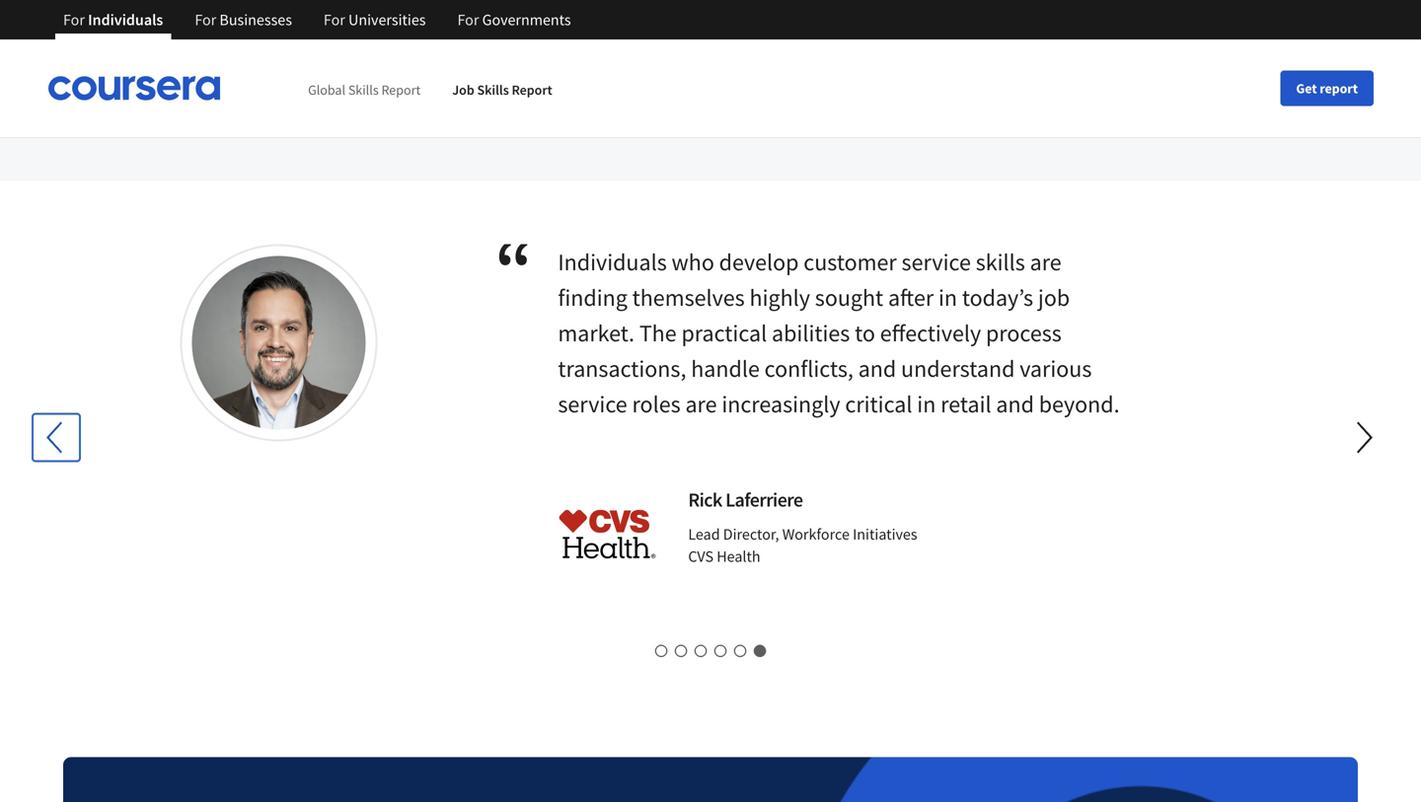Task type: describe. For each thing, give the bounding box(es) containing it.
lead
[[688, 525, 720, 545]]

critical
[[845, 390, 913, 419]]

after
[[888, 283, 934, 313]]

develop
[[719, 247, 799, 277]]

sought
[[815, 283, 884, 313]]

beyond.
[[1039, 390, 1120, 419]]

1 horizontal spatial and
[[996, 390, 1034, 419]]

individuals inside banner navigation
[[88, 10, 163, 30]]

for governments
[[458, 10, 571, 30]]

slides element
[[63, 641, 1358, 661]]

for individuals
[[63, 10, 163, 30]]

the
[[639, 319, 677, 348]]

1 vertical spatial service
[[558, 390, 628, 419]]

global skills report
[[308, 81, 421, 99]]

effectively
[[880, 319, 981, 348]]

increasingly
[[722, 390, 841, 419]]

themselves
[[632, 283, 745, 313]]

workforce
[[783, 525, 850, 545]]

for for governments
[[458, 10, 479, 30]]

cvs
[[688, 547, 714, 567]]

director,
[[723, 525, 779, 545]]

for for universities
[[324, 10, 345, 30]]

handle
[[691, 354, 760, 384]]

universities
[[348, 10, 426, 30]]

go to next slide image
[[1342, 414, 1389, 462]]

who
[[672, 247, 715, 277]]

transactions,
[[558, 354, 687, 384]]

businesses
[[220, 10, 292, 30]]

get report
[[1297, 79, 1358, 97]]

individuals inside individuals who develop customer service skills are finding themselves highly sought after in today's job market. the practical abilities to effectively process transactions, handle conflicts, and understand various service roles are increasingly critical in retail and beyond.
[[558, 247, 667, 277]]

skills
[[976, 247, 1025, 277]]

initiatives
[[853, 525, 918, 545]]

various
[[1020, 354, 1092, 384]]

process
[[986, 319, 1062, 348]]

today's
[[962, 283, 1034, 313]]

abilities
[[772, 319, 850, 348]]

laferriere
[[726, 488, 803, 513]]

to
[[855, 319, 876, 348]]

job
[[1038, 283, 1070, 313]]

1 horizontal spatial are
[[1030, 247, 1062, 277]]

report
[[1320, 79, 1358, 97]]

market.
[[558, 319, 635, 348]]



Task type: locate. For each thing, give the bounding box(es) containing it.
0 horizontal spatial in
[[917, 390, 936, 419]]

understand
[[901, 354, 1015, 384]]

report for global skills report
[[382, 81, 421, 99]]

report for job skills report
[[512, 81, 552, 99]]

governments
[[482, 10, 571, 30]]

1 horizontal spatial individuals
[[558, 247, 667, 277]]

skills for job
[[477, 81, 509, 99]]

retail
[[941, 390, 992, 419]]

0 horizontal spatial are
[[686, 390, 717, 419]]

and
[[859, 354, 897, 384], [996, 390, 1034, 419]]

1 horizontal spatial service
[[902, 247, 971, 277]]

individuals who develop customer service skills are finding themselves highly sought after in today's job market. the practical abilities to effectively process transactions, handle conflicts, and understand various service roles are increasingly critical in retail and beyond.
[[558, 247, 1120, 419]]

1 horizontal spatial report
[[512, 81, 552, 99]]

coursera logo image
[[47, 76, 221, 101]]

0 vertical spatial service
[[902, 247, 971, 277]]

3 for from the left
[[324, 10, 345, 30]]

are
[[1030, 247, 1062, 277], [686, 390, 717, 419]]

and right retail
[[996, 390, 1034, 419]]

job skills report
[[452, 81, 552, 99]]

individuals
[[88, 10, 163, 30], [558, 247, 667, 277]]

skills
[[348, 81, 379, 99], [477, 81, 509, 99]]

0 vertical spatial and
[[859, 354, 897, 384]]

0 horizontal spatial report
[[382, 81, 421, 99]]

0 horizontal spatial skills
[[348, 81, 379, 99]]

for businesses
[[195, 10, 292, 30]]

2 for from the left
[[195, 10, 216, 30]]

are down the handle
[[686, 390, 717, 419]]

and up critical
[[859, 354, 897, 384]]

in left retail
[[917, 390, 936, 419]]

rick laferriere
[[688, 488, 803, 513]]

conflicts,
[[765, 354, 854, 384]]

get report button
[[1281, 71, 1374, 106]]

roles
[[632, 390, 681, 419]]

1 report from the left
[[382, 81, 421, 99]]

4 for from the left
[[458, 10, 479, 30]]

lead director, workforce initiatives cvs health
[[688, 525, 918, 567]]

health
[[717, 547, 761, 567]]

1 vertical spatial individuals
[[558, 247, 667, 277]]

for universities
[[324, 10, 426, 30]]

1 vertical spatial and
[[996, 390, 1034, 419]]

global
[[308, 81, 346, 99]]

laferriere rick2023-1 (2) (1) image
[[192, 256, 366, 430]]

for left universities
[[324, 10, 345, 30]]

0 vertical spatial individuals
[[88, 10, 163, 30]]

in right after
[[939, 283, 958, 313]]

0 vertical spatial are
[[1030, 247, 1062, 277]]

for for businesses
[[195, 10, 216, 30]]

service up after
[[902, 247, 971, 277]]

service down transactions,
[[558, 390, 628, 419]]

for left the governments
[[458, 10, 479, 30]]

are up job
[[1030, 247, 1062, 277]]

job
[[452, 81, 475, 99]]

go to previous slide image
[[33, 414, 80, 462], [46, 422, 62, 454]]

report left job on the left top of page
[[382, 81, 421, 99]]

skills for global
[[348, 81, 379, 99]]

1 for from the left
[[63, 10, 85, 30]]

for left "businesses"
[[195, 10, 216, 30]]

individuals up coursera logo
[[88, 10, 163, 30]]

1 vertical spatial are
[[686, 390, 717, 419]]

global skills report link
[[308, 81, 421, 99]]

report
[[382, 81, 421, 99], [512, 81, 552, 99]]

individuals up finding
[[558, 247, 667, 277]]

banner navigation
[[47, 0, 587, 39]]

cvs health logo stacked image
[[558, 485, 657, 584]]

job skills report link
[[452, 81, 552, 99]]

1 horizontal spatial skills
[[477, 81, 509, 99]]

rick
[[688, 488, 722, 513]]

get
[[1297, 79, 1317, 97]]

service
[[902, 247, 971, 277], [558, 390, 628, 419]]

skills right global
[[348, 81, 379, 99]]

report right job on the left top of page
[[512, 81, 552, 99]]

highly
[[750, 283, 810, 313]]

0 horizontal spatial and
[[859, 354, 897, 384]]

finding
[[558, 283, 628, 313]]

0 horizontal spatial service
[[558, 390, 628, 419]]

0 horizontal spatial individuals
[[88, 10, 163, 30]]

for up coursera logo
[[63, 10, 85, 30]]

skills right job on the left top of page
[[477, 81, 509, 99]]

for for individuals
[[63, 10, 85, 30]]

2 skills from the left
[[477, 81, 509, 99]]

customer
[[804, 247, 897, 277]]

1 skills from the left
[[348, 81, 379, 99]]

in
[[939, 283, 958, 313], [917, 390, 936, 419]]

for
[[63, 10, 85, 30], [195, 10, 216, 30], [324, 10, 345, 30], [458, 10, 479, 30]]

0 vertical spatial in
[[939, 283, 958, 313]]

1 horizontal spatial in
[[939, 283, 958, 313]]

2 report from the left
[[512, 81, 552, 99]]

practical
[[682, 319, 767, 348]]

1 vertical spatial in
[[917, 390, 936, 419]]



Task type: vqa. For each thing, say whether or not it's contained in the screenshot.
Skills for Global
yes



